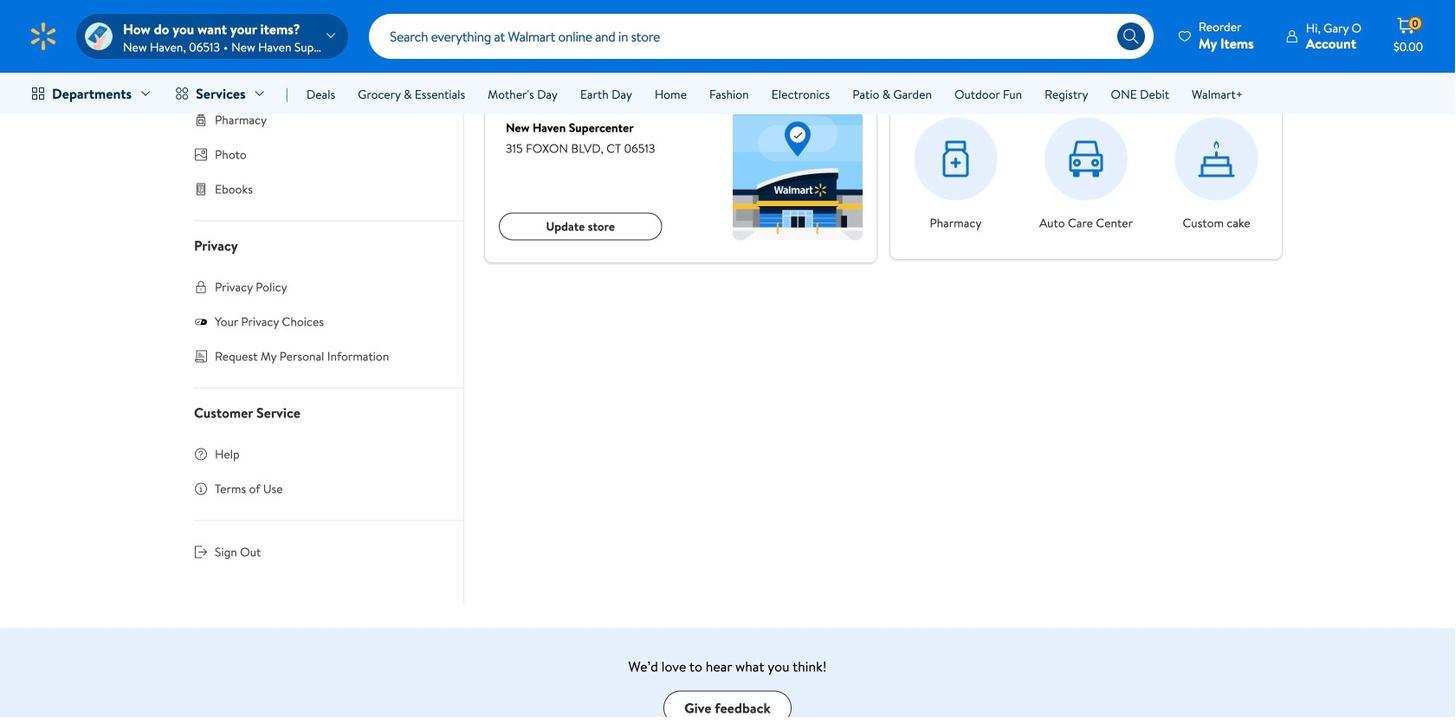 Task type: vqa. For each thing, say whether or not it's contained in the screenshot.
'Walmart Homepage' image
yes



Task type: locate. For each thing, give the bounding box(es) containing it.
Walmart Site-Wide search field
[[369, 14, 1154, 59]]

 image
[[85, 23, 113, 50]]

search icon image
[[1122, 28, 1140, 45]]

Search search field
[[369, 14, 1154, 59]]



Task type: describe. For each thing, give the bounding box(es) containing it.
walmart homepage image
[[28, 21, 59, 52]]

icon image
[[194, 315, 208, 329]]



